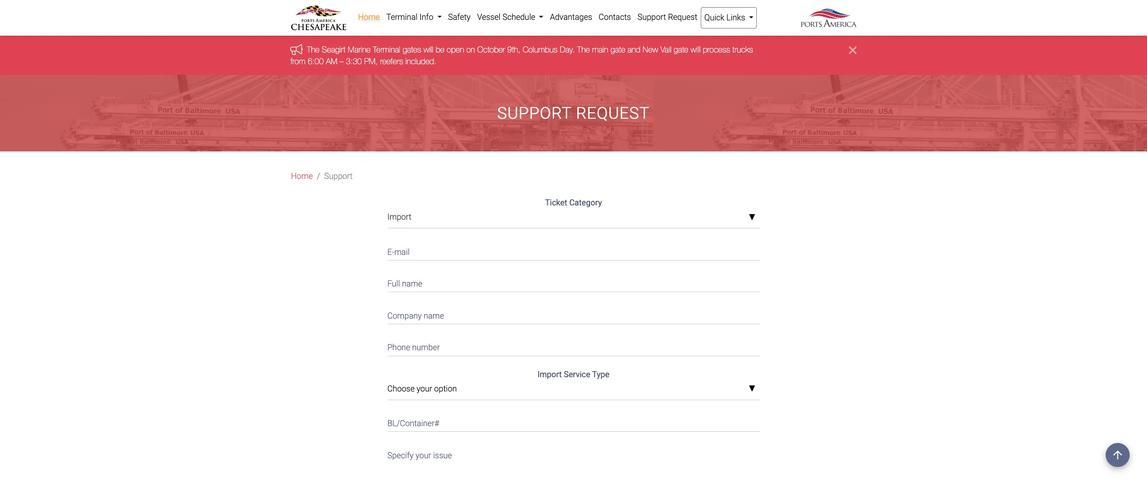 Task type: describe. For each thing, give the bounding box(es) containing it.
terminal info link
[[383, 7, 445, 28]]

Specify your issue text field
[[388, 445, 760, 495]]

0 horizontal spatial home
[[291, 172, 313, 181]]

name for full name
[[402, 279, 422, 289]]

quick links link
[[701, 7, 757, 29]]

BL/Container# text field
[[388, 413, 760, 432]]

terminal inside the seagirt marine terminal gates will be open on october 9th, columbus day. the main gate and new vail gate will process trucks from 6:00 am – 3:30 pm, reefers included.
[[373, 45, 401, 54]]

name for company name
[[424, 311, 444, 321]]

service
[[564, 370, 591, 379]]

included.
[[406, 57, 437, 66]]

vessel schedule link
[[474, 7, 547, 28]]

schedule
[[503, 12, 536, 22]]

1 horizontal spatial support
[[498, 104, 572, 123]]

6:00
[[308, 57, 324, 66]]

specify
[[388, 451, 414, 461]]

2 the from the left
[[577, 45, 590, 54]]

marine
[[348, 45, 371, 54]]

1 the from the left
[[307, 45, 320, 54]]

vessel
[[477, 12, 501, 22]]

full
[[388, 279, 400, 289]]

option
[[434, 384, 457, 394]]

0 horizontal spatial home link
[[291, 171, 313, 183]]

2 gate from the left
[[674, 45, 689, 54]]

category
[[570, 198, 602, 208]]

company name
[[388, 311, 444, 321]]

phone number
[[388, 343, 440, 353]]

columbus
[[523, 45, 558, 54]]

quick
[[705, 13, 725, 22]]

Phone number text field
[[388, 337, 760, 356]]

2 will from the left
[[691, 45, 701, 54]]

from
[[291, 57, 306, 66]]

october
[[477, 45, 505, 54]]

am
[[326, 57, 337, 66]]

gates
[[403, 45, 421, 54]]

type
[[592, 370, 610, 379]]

vail
[[661, 45, 672, 54]]

0 vertical spatial support request
[[638, 12, 698, 22]]

quick links
[[705, 13, 748, 22]]

1 vertical spatial support request
[[498, 104, 650, 123]]

and
[[628, 45, 641, 54]]

specify your issue
[[388, 451, 452, 461]]

reefers
[[380, 57, 403, 66]]

E-mail email field
[[388, 241, 760, 261]]

close image
[[849, 44, 857, 56]]

main
[[592, 45, 609, 54]]

terminal info
[[386, 12, 436, 22]]

import for import service type
[[538, 370, 562, 379]]

0 vertical spatial home
[[358, 12, 380, 22]]

choose your option
[[388, 384, 457, 394]]

pm,
[[364, 57, 378, 66]]

the seagirt marine terminal gates will be open on october 9th, columbus day. the main gate and new vail gate will process trucks from 6:00 am – 3:30 pm, reefers included. alert
[[0, 36, 1148, 75]]

day.
[[560, 45, 575, 54]]

3:30
[[346, 57, 362, 66]]

import service type
[[538, 370, 610, 379]]

your for specify
[[416, 451, 431, 461]]

company
[[388, 311, 422, 321]]

▼ for import
[[749, 214, 756, 222]]

ticket category
[[545, 198, 602, 208]]

your for choose
[[417, 384, 432, 394]]



Task type: vqa. For each thing, say whether or not it's contained in the screenshot.
the left As
no



Task type: locate. For each thing, give the bounding box(es) containing it.
0 vertical spatial home link
[[355, 7, 383, 28]]

the seagirt marine terminal gates will be open on october 9th, columbus day. the main gate and new vail gate will process trucks from 6:00 am – 3:30 pm, reefers included.
[[291, 45, 753, 66]]

trucks
[[733, 45, 753, 54]]

0 horizontal spatial the
[[307, 45, 320, 54]]

0 horizontal spatial will
[[424, 45, 434, 54]]

0 horizontal spatial support
[[324, 172, 353, 181]]

support request link
[[635, 7, 701, 28]]

bl/container#
[[388, 419, 440, 429]]

home
[[358, 12, 380, 22], [291, 172, 313, 181]]

1 horizontal spatial home
[[358, 12, 380, 22]]

contacts link
[[596, 7, 635, 28]]

issue
[[433, 451, 452, 461]]

full name
[[388, 279, 422, 289]]

links
[[727, 13, 746, 22]]

1 horizontal spatial request
[[668, 12, 698, 22]]

0 horizontal spatial import
[[388, 212, 412, 222]]

0 vertical spatial request
[[668, 12, 698, 22]]

2 horizontal spatial support
[[638, 12, 666, 22]]

Full name text field
[[388, 273, 760, 293]]

0 vertical spatial ▼
[[749, 214, 756, 222]]

terminal inside the terminal info link
[[386, 12, 418, 22]]

1 horizontal spatial the
[[577, 45, 590, 54]]

import for import
[[388, 212, 412, 222]]

your
[[417, 384, 432, 394], [416, 451, 431, 461]]

9th,
[[507, 45, 521, 54]]

support
[[638, 12, 666, 22], [498, 104, 572, 123], [324, 172, 353, 181]]

▼ for choose your option
[[749, 385, 756, 393]]

go to top image
[[1106, 443, 1130, 467]]

0 horizontal spatial gate
[[611, 45, 626, 54]]

be
[[436, 45, 445, 54]]

seagirt
[[322, 45, 346, 54]]

vessel schedule
[[477, 12, 538, 22]]

2 ▼ from the top
[[749, 385, 756, 393]]

1 vertical spatial import
[[538, 370, 562, 379]]

0 horizontal spatial name
[[402, 279, 422, 289]]

Company name text field
[[388, 305, 760, 325]]

choose
[[388, 384, 415, 394]]

0 vertical spatial support
[[638, 12, 666, 22]]

open
[[447, 45, 464, 54]]

request
[[668, 12, 698, 22], [576, 104, 650, 123]]

import up e-mail
[[388, 212, 412, 222]]

safety link
[[445, 7, 474, 28]]

1 horizontal spatial import
[[538, 370, 562, 379]]

1 horizontal spatial home link
[[355, 7, 383, 28]]

0 vertical spatial import
[[388, 212, 412, 222]]

1 vertical spatial terminal
[[373, 45, 401, 54]]

gate left and
[[611, 45, 626, 54]]

terminal up reefers
[[373, 45, 401, 54]]

terminal left info
[[386, 12, 418, 22]]

phone
[[388, 343, 410, 353]]

mail
[[395, 247, 410, 257]]

request inside support request link
[[668, 12, 698, 22]]

0 vertical spatial your
[[417, 384, 432, 394]]

1 vertical spatial support
[[498, 104, 572, 123]]

the right day.
[[577, 45, 590, 54]]

contacts
[[599, 12, 631, 22]]

on
[[467, 45, 475, 54]]

your left option
[[417, 384, 432, 394]]

e-mail
[[388, 247, 410, 257]]

will left process
[[691, 45, 701, 54]]

info
[[420, 12, 434, 22]]

0 horizontal spatial request
[[576, 104, 650, 123]]

1 vertical spatial your
[[416, 451, 431, 461]]

1 vertical spatial home link
[[291, 171, 313, 183]]

name
[[402, 279, 422, 289], [424, 311, 444, 321]]

1 vertical spatial request
[[576, 104, 650, 123]]

1 vertical spatial name
[[424, 311, 444, 321]]

1 horizontal spatial gate
[[674, 45, 689, 54]]

the seagirt marine terminal gates will be open on october 9th, columbus day. the main gate and new vail gate will process trucks from 6:00 am – 3:30 pm, reefers included. link
[[291, 45, 753, 66]]

2 vertical spatial support
[[324, 172, 353, 181]]

new
[[643, 45, 658, 54]]

terminal
[[386, 12, 418, 22], [373, 45, 401, 54]]

gate
[[611, 45, 626, 54], [674, 45, 689, 54]]

▼
[[749, 214, 756, 222], [749, 385, 756, 393]]

home link
[[355, 7, 383, 28], [291, 171, 313, 183]]

name right company
[[424, 311, 444, 321]]

your left the issue
[[416, 451, 431, 461]]

1 ▼ from the top
[[749, 214, 756, 222]]

will
[[424, 45, 434, 54], [691, 45, 701, 54]]

name right full
[[402, 279, 422, 289]]

the up 6:00
[[307, 45, 320, 54]]

advantages link
[[547, 7, 596, 28]]

0 vertical spatial terminal
[[386, 12, 418, 22]]

gate right "vail"
[[674, 45, 689, 54]]

advantages
[[550, 12, 592, 22]]

1 horizontal spatial name
[[424, 311, 444, 321]]

process
[[703, 45, 731, 54]]

1 vertical spatial ▼
[[749, 385, 756, 393]]

ticket
[[545, 198, 568, 208]]

e-
[[388, 247, 395, 257]]

will left be
[[424, 45, 434, 54]]

1 vertical spatial home
[[291, 172, 313, 181]]

1 gate from the left
[[611, 45, 626, 54]]

number
[[412, 343, 440, 353]]

0 vertical spatial name
[[402, 279, 422, 289]]

import left service
[[538, 370, 562, 379]]

1 horizontal spatial will
[[691, 45, 701, 54]]

support request
[[638, 12, 698, 22], [498, 104, 650, 123]]

1 will from the left
[[424, 45, 434, 54]]

bullhorn image
[[291, 44, 307, 55]]

–
[[340, 57, 344, 66]]

support inside support request link
[[638, 12, 666, 22]]

safety
[[448, 12, 471, 22]]

import
[[388, 212, 412, 222], [538, 370, 562, 379]]

the
[[307, 45, 320, 54], [577, 45, 590, 54]]



